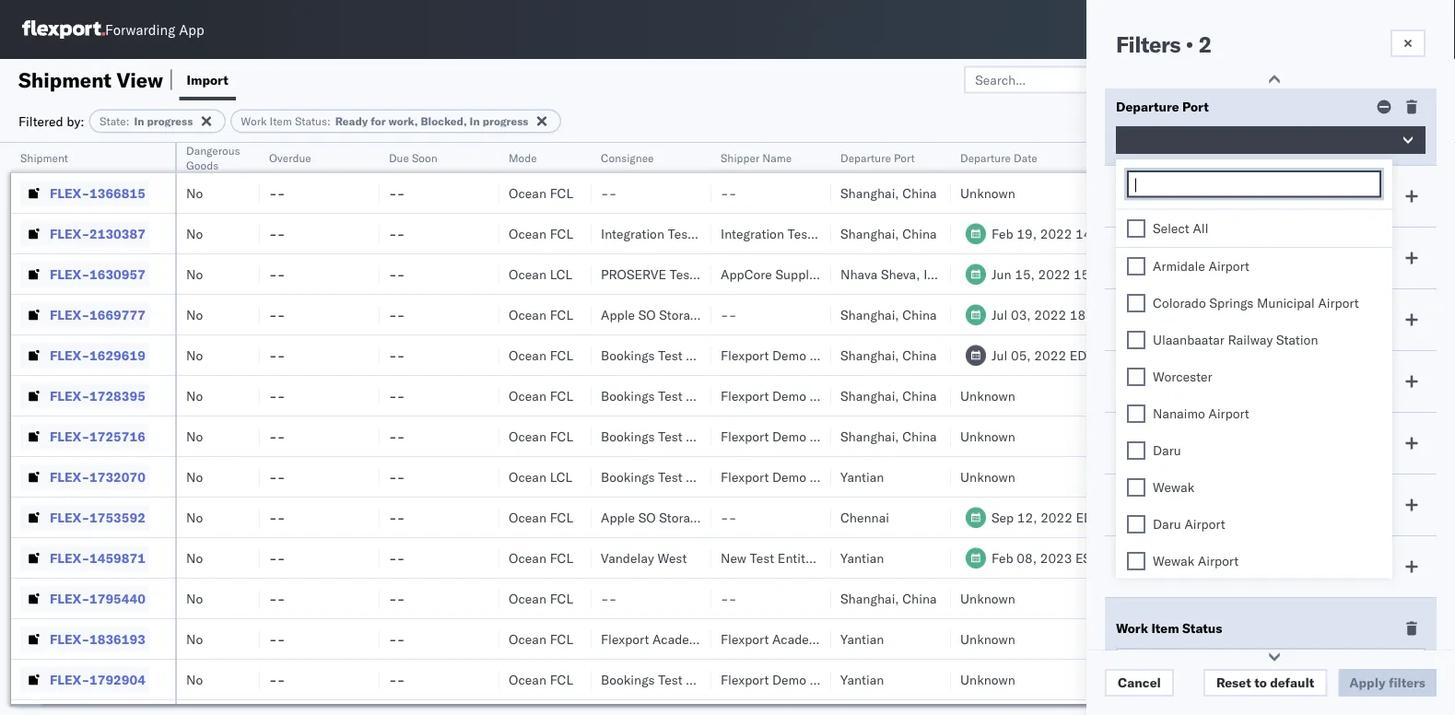 Task type: describe. For each thing, give the bounding box(es) containing it.
proserve test account
[[601, 266, 746, 282]]

demo for 1725716
[[773, 428, 807, 444]]

final inside final port button
[[1385, 151, 1410, 165]]

sheva,
[[881, 266, 921, 282]]

angeles, for flex-1795440
[[1409, 591, 1456, 607]]

ocean for 1630957
[[509, 266, 547, 282]]

forwarding app
[[105, 21, 204, 38]]

13,
[[1223, 347, 1243, 363]]

shanghai, for flex-1795440
[[841, 591, 900, 607]]

ocean for 2130387
[[509, 225, 547, 242]]

select
[[1153, 220, 1190, 236]]

date inside arrival date 'button'
[[1208, 151, 1232, 165]]

resize handle column header for arrival date
[[1353, 143, 1376, 715]]

port inside button
[[894, 151, 915, 165]]

jul 03, 2022 18:00 edt
[[992, 307, 1133, 323]]

state
[[100, 114, 126, 128]]

armidale airport
[[1153, 258, 1250, 274]]

angeles, for flex-1792904
[[1409, 672, 1456, 688]]

ltd
[[819, 266, 838, 282]]

station
[[1277, 331, 1319, 348]]

03,
[[1011, 307, 1031, 323]]

flex- for 1725716
[[50, 428, 89, 444]]

shanghai, china for flex-1366815
[[841, 185, 937, 201]]

18:00
[[1070, 307, 1106, 323]]

import button
[[179, 59, 236, 100]]

work item type
[[1116, 559, 1212, 575]]

consignee inside consignee button
[[601, 151, 654, 165]]

china for flex-1629619
[[903, 347, 937, 363]]

consignee for flex-1792904
[[686, 672, 748, 688]]

shanghai, china for flex-2130387
[[841, 225, 937, 242]]

2130387
[[89, 225, 146, 242]]

1728395
[[89, 388, 146, 404]]

departure date inside "button"
[[961, 151, 1038, 165]]

10,
[[1228, 509, 1248, 526]]

•
[[1186, 30, 1194, 58]]

test for flex-1792904
[[658, 672, 683, 688]]

type
[[1183, 559, 1212, 575]]

dangerous goods button
[[177, 139, 253, 172]]

view
[[117, 67, 163, 92]]

1 in from the left
[[134, 114, 144, 128]]

sep
[[992, 509, 1014, 526]]

jun 15, 2022 15:30 edt
[[992, 266, 1137, 282]]

ocean for 1725716
[[509, 428, 547, 444]]

2023 for 28,
[[1253, 550, 1285, 566]]

arrival date inside 'button'
[[1173, 151, 1232, 165]]

flex-1725716
[[50, 428, 146, 444]]

shanghai, china for flex-1728395
[[841, 388, 937, 404]]

angeles, for flex-1728395
[[1409, 388, 1456, 404]]

apple so storage (do not use) for chennai
[[601, 509, 800, 526]]

Search Shipments (/) text field
[[1103, 16, 1281, 43]]

2022 for 15,
[[1039, 266, 1071, 282]]

so for chennai
[[639, 509, 656, 526]]

arrival inside 'button'
[[1173, 151, 1205, 165]]

ocean fcl for flex-1795440
[[509, 591, 573, 607]]

shipper inside button
[[721, 151, 760, 165]]

ready
[[335, 114, 368, 128]]

work for work item status : ready for work, blocked, in progress
[[241, 114, 267, 128]]

3 resize handle column header from the left
[[358, 143, 380, 715]]

shanghai, china for flex-1725716
[[841, 428, 937, 444]]

nhava sheva, india
[[841, 266, 953, 282]]

jul for jul 15, 2023 edt
[[1204, 307, 1220, 323]]

demo for 1792904
[[773, 672, 807, 688]]

los for flex-1836193
[[1385, 631, 1405, 647]]

final port inside button
[[1385, 151, 1433, 165]]

wewak for wewak airport
[[1153, 553, 1195, 569]]

name
[[763, 151, 792, 165]]

resize handle column header for dangerous goods
[[238, 143, 260, 715]]

jul 05, 2022 edt
[[992, 347, 1094, 363]]

default
[[1271, 675, 1315, 691]]

airport for nanaimo airport
[[1209, 405, 1250, 421]]

jun for jun 15, 2022 15:30 edt
[[992, 266, 1012, 282]]

flex-1728395
[[50, 388, 146, 404]]

consignee button
[[592, 147, 693, 165]]

1732070
[[89, 469, 146, 485]]

2022 for 12,
[[1041, 509, 1073, 526]]

soon
[[412, 151, 438, 165]]

feb 19, 2022 14:00 est
[[992, 225, 1138, 242]]

fcl for flex-1728395
[[550, 388, 573, 404]]

colorado springs municipal airport
[[1153, 295, 1360, 311]]

file
[[1270, 71, 1292, 88]]

flex-1725716 button
[[20, 424, 149, 449]]

bookings for flex-1725716
[[601, 428, 655, 444]]

1836193
[[89, 631, 146, 647]]

est right 14:00
[[1115, 225, 1138, 242]]

flex-1630957
[[50, 266, 146, 282]]

due soon
[[389, 151, 438, 165]]

chennai
[[841, 509, 890, 526]]

departure date button
[[951, 147, 1145, 165]]

test for flex-1629619
[[658, 347, 683, 363]]

16,
[[1227, 266, 1247, 282]]

angeles, for flex-1629619
[[1409, 347, 1456, 363]]

daru airport
[[1153, 516, 1226, 532]]

jan 24, 2023 23:30 est
[[1204, 225, 1347, 242]]

feb 28, 2023 est
[[1204, 550, 1311, 566]]

los for flex-1459871
[[1385, 550, 1405, 566]]

los angeles, for 1366815
[[1385, 185, 1456, 201]]

dangerous goods
[[186, 143, 240, 172]]

1630957
[[89, 266, 146, 282]]

1 vertical spatial n
[[1447, 428, 1456, 444]]

flex-1366815 button
[[20, 180, 149, 206]]

est down sep 12, 2022 edt
[[1076, 550, 1098, 566]]

(do for shanghai, china
[[707, 307, 734, 323]]

2 vertical spatial arrival
[[1116, 312, 1158, 328]]

2 : from the left
[[327, 114, 331, 128]]

to
[[1255, 675, 1267, 691]]

shipper for flex-1728395
[[810, 388, 856, 404]]

storage for chennai
[[659, 509, 704, 526]]

flex-1630957 button
[[20, 261, 149, 287]]

2022 for 10,
[[1252, 509, 1284, 526]]

ocean fcl for flex-1753592
[[509, 509, 573, 526]]

no for flex-1366815
[[186, 185, 203, 201]]

item for work item type
[[1152, 559, 1180, 575]]

2 progress from the left
[[483, 114, 529, 128]]

account
[[698, 266, 746, 282]]

2022 for 13,
[[1247, 347, 1279, 363]]

est right the 23:30 on the top of the page
[[1325, 225, 1347, 242]]

consignee for flex-1629619
[[686, 347, 748, 363]]

york,
[[1414, 428, 1444, 444]]

india
[[924, 266, 953, 282]]

flex- for 1836193
[[50, 631, 89, 647]]

(us)
[[710, 631, 743, 647]]

flex-1459871 button
[[20, 545, 149, 571]]

1 vertical spatial final
[[1116, 373, 1147, 390]]

wewak for wewak
[[1153, 479, 1195, 495]]

filtered
[[18, 113, 63, 129]]

work item status
[[1116, 620, 1223, 637]]

felixstowe,
[[1385, 266, 1451, 282]]

departure inside button
[[841, 151, 891, 165]]

bookings for flex-1792904
[[601, 672, 655, 688]]

0 horizontal spatial 2
[[816, 550, 824, 566]]

jul for jul 03, 2022 18:00 edt
[[992, 307, 1008, 323]]

filters
[[1116, 30, 1181, 58]]

test for flex-1728395
[[658, 388, 683, 404]]

final port button
[[1376, 147, 1456, 165]]

los angeles, for 1792904
[[1385, 672, 1456, 688]]

12,
[[1018, 509, 1038, 526]]

arrival date button
[[1164, 147, 1357, 165]]

municipal
[[1258, 295, 1315, 311]]

flex-1792904 button
[[20, 667, 149, 693]]

resize handle column header for shipment
[[153, 143, 175, 715]]

ocean for 1836193
[[509, 631, 547, 647]]

1 vertical spatial arrival
[[1116, 250, 1158, 266]]

co. for 1629619
[[859, 347, 877, 363]]

fcl for flex-2130387
[[550, 225, 573, 242]]

feb 08, 2023 est
[[992, 550, 1098, 566]]

los angeles, for 1728395
[[1385, 388, 1456, 404]]

shipper name
[[721, 151, 792, 165]]

flex-1366815
[[50, 185, 146, 201]]

item for work item status
[[1152, 620, 1180, 637]]

proserve
[[601, 266, 667, 282]]

vandelay west
[[601, 550, 687, 566]]

jan
[[1204, 225, 1223, 242]]

ocean fcl for flex-1629619
[[509, 347, 573, 363]]

los for flex-1728395
[[1385, 388, 1405, 404]]

1 horizontal spatial departure date
[[1116, 188, 1212, 204]]

work,
[[389, 114, 418, 128]]

23:30
[[1286, 225, 1322, 242]]

flex- for 1366815
[[50, 185, 89, 201]]

reset
[[1217, 675, 1252, 691]]

4 resize handle column header from the left
[[478, 143, 500, 715]]

lcl for proserve
[[550, 266, 573, 282]]

no for flex-1792904
[[186, 672, 203, 688]]

ocean for 1795440
[[509, 591, 547, 607]]

1 horizontal spatial departure port
[[1116, 99, 1209, 115]]

ocean for 1728395
[[509, 388, 547, 404]]

flex-1792904
[[50, 672, 146, 688]]

felixstowe, u
[[1385, 266, 1456, 282]]

supply
[[776, 266, 816, 282]]

co. for 1732070
[[859, 469, 877, 485]]

(sz)
[[830, 631, 861, 647]]

no for flex-1795440
[[186, 591, 203, 607]]

(do for chennai
[[707, 509, 734, 526]]

flex-1629619
[[50, 347, 146, 363]]

forwarding app link
[[22, 20, 204, 39]]

1 vertical spatial arrival date
[[1116, 312, 1191, 328]]

edt for jul 13, 2022 edt
[[1282, 347, 1306, 363]]

new test entity 2
[[721, 550, 824, 566]]

los angeles, for 1629619
[[1385, 347, 1456, 363]]

flex-1753592
[[50, 509, 146, 526]]

nanaimo
[[1153, 405, 1206, 421]]

due
[[389, 151, 409, 165]]



Task type: locate. For each thing, give the bounding box(es) containing it.
angeles, for flex-1836193
[[1409, 631, 1456, 647]]

flex-2130387 button
[[20, 221, 149, 247]]

5 flex- from the top
[[50, 347, 89, 363]]

2 storage from the top
[[659, 509, 704, 526]]

0 vertical spatial work
[[241, 114, 267, 128]]

0 vertical spatial storage
[[659, 307, 704, 323]]

storage up west
[[659, 509, 704, 526]]

4 shanghai, china from the top
[[841, 347, 937, 363]]

1 vertical spatial apple
[[601, 509, 635, 526]]

2 co. from the top
[[859, 388, 877, 404]]

2023 for 15,
[[1247, 307, 1279, 323]]

1753592
[[89, 509, 146, 526]]

edt right railway
[[1282, 347, 1306, 363]]

Search... text field
[[964, 66, 1165, 94]]

flex- for 1732070
[[50, 469, 89, 485]]

bookings test consignee for flex-1629619
[[601, 347, 748, 363]]

0 vertical spatial item
[[270, 114, 292, 128]]

(do
[[707, 307, 734, 323], [707, 509, 734, 526]]

1792904
[[89, 672, 146, 688]]

use) down the appcore supply ltd on the top
[[767, 307, 800, 323]]

cancel button
[[1105, 669, 1174, 697]]

demo for 1728395
[[773, 388, 807, 404]]

6 ocean from the top
[[509, 388, 547, 404]]

0 horizontal spatial final
[[1116, 373, 1147, 390]]

2 angeles, from the top
[[1409, 307, 1456, 323]]

ulaanbaatar
[[1153, 331, 1225, 348]]

feb
[[992, 225, 1014, 242], [992, 550, 1014, 566], [1204, 550, 1226, 566]]

flex- down flex-1725716 button
[[50, 469, 89, 485]]

nhava
[[841, 266, 878, 282]]

2 yantian from the top
[[841, 550, 884, 566]]

airport right the nanaimo
[[1209, 405, 1250, 421]]

fcl
[[550, 185, 573, 201], [550, 225, 573, 242], [550, 307, 573, 323], [550, 347, 573, 363], [550, 388, 573, 404], [550, 428, 573, 444], [550, 509, 573, 526], [550, 550, 573, 566], [550, 591, 573, 607], [550, 631, 573, 647], [550, 672, 573, 688]]

vandelay
[[601, 550, 654, 566]]

2 no from the top
[[186, 225, 203, 242]]

6 no from the top
[[186, 388, 203, 404]]

edt up feb 28, 2023 est
[[1287, 509, 1311, 526]]

15:30
[[1074, 266, 1110, 282]]

shipment for shipment view
[[18, 67, 112, 92]]

so
[[639, 307, 656, 323], [639, 509, 656, 526]]

flexport for 1732070
[[721, 469, 769, 485]]

flex- for 1795440
[[50, 591, 89, 607]]

list box containing select all
[[1116, 210, 1393, 715]]

4 bookings from the top
[[601, 469, 655, 485]]

arrival date down colorado
[[1116, 312, 1191, 328]]

departure date up 19,
[[961, 151, 1038, 165]]

5 demo from the top
[[773, 672, 807, 688]]

1 vertical spatial departure date
[[1116, 188, 1212, 204]]

flex- down flex-1669777 button
[[50, 347, 89, 363]]

7 shanghai, from the top
[[841, 591, 900, 607]]

1 horizontal spatial academy
[[773, 631, 826, 647]]

no for flex-1725716
[[186, 428, 203, 444]]

0 vertical spatial n
[[1454, 225, 1456, 242]]

1 apple from the top
[[601, 307, 635, 323]]

edt for jun 16, 2022 edt
[[1286, 266, 1310, 282]]

jun 16, 2022 edt
[[1204, 266, 1310, 282]]

2022 for 19,
[[1041, 225, 1073, 242]]

1 vertical spatial wewak
[[1153, 553, 1195, 569]]

not up new test entity 2
[[737, 509, 763, 526]]

work down operator
[[1116, 559, 1149, 575]]

dangerous
[[186, 143, 240, 157]]

2022 right 03,
[[1035, 307, 1067, 323]]

1 vertical spatial 15,
[[1223, 307, 1243, 323]]

0 vertical spatial arrival
[[1173, 151, 1205, 165]]

os button
[[1391, 8, 1434, 51]]

yantian
[[841, 469, 884, 485], [841, 550, 884, 566], [841, 631, 884, 647], [841, 672, 884, 688]]

0 vertical spatial apple so storage (do not use)
[[601, 307, 800, 323]]

angeles, for flex-1669777
[[1409, 307, 1456, 323]]

1 flexport demo shipper co. from the top
[[721, 347, 877, 363]]

1 vertical spatial status
[[1183, 620, 1223, 637]]

2 in from the left
[[470, 114, 480, 128]]

u
[[1454, 266, 1456, 282]]

4 los from the top
[[1385, 388, 1405, 404]]

airport for wewak airport
[[1198, 553, 1239, 569]]

final port up the nanaimo
[[1116, 373, 1177, 390]]

port
[[1183, 99, 1209, 115], [894, 151, 915, 165], [1412, 151, 1433, 165], [1162, 250, 1188, 266], [1150, 373, 1177, 390]]

shipment view
[[18, 67, 163, 92]]

no for flex-1629619
[[186, 347, 203, 363]]

filters • 2
[[1116, 30, 1212, 58]]

entity
[[778, 550, 812, 566]]

bookings test consignee
[[601, 347, 748, 363], [601, 388, 748, 404], [601, 428, 748, 444], [601, 469, 748, 485], [601, 672, 748, 688]]

ocean for 1669777
[[509, 307, 547, 323]]

1 horizontal spatial jun
[[1204, 266, 1224, 282]]

no for flex-1753592
[[186, 509, 203, 526]]

2023 up railway
[[1247, 307, 1279, 323]]

1 apple so storage (do not use) from the top
[[601, 307, 800, 323]]

shipper
[[721, 151, 760, 165], [810, 347, 856, 363], [810, 388, 856, 404], [810, 428, 856, 444], [810, 469, 856, 485], [810, 672, 856, 688]]

appcore
[[721, 266, 772, 282]]

academy for (us)
[[653, 631, 706, 647]]

airport for daru airport
[[1185, 516, 1226, 532]]

resize handle column header for shipper name
[[809, 143, 832, 715]]

0 vertical spatial wewak
[[1153, 479, 1195, 495]]

fcl for flex-1725716
[[550, 428, 573, 444]]

2 ocean lcl from the top
[[509, 469, 573, 485]]

11 ocean from the top
[[509, 591, 547, 607]]

airport right "municipal"
[[1319, 295, 1360, 311]]

jun up 03,
[[992, 266, 1012, 282]]

rotterdam, n
[[1385, 225, 1456, 242]]

:
[[126, 114, 129, 128], [327, 114, 331, 128]]

3 flex- from the top
[[50, 266, 89, 282]]

5 resize handle column header from the left
[[570, 143, 592, 715]]

shanghai, china for flex-1795440
[[841, 591, 937, 607]]

edt for sep 12, 2022 edt
[[1076, 509, 1100, 526]]

est down oct 10, 2022 edt
[[1288, 550, 1311, 566]]

15, for jul
[[1223, 307, 1243, 323]]

1 horizontal spatial 15,
[[1223, 307, 1243, 323]]

china for flex-1728395
[[903, 388, 937, 404]]

shipment
[[18, 67, 112, 92], [20, 151, 68, 165]]

los for flex-1669777
[[1385, 307, 1405, 323]]

1 horizontal spatial final port
[[1385, 151, 1433, 165]]

final port up rotterdam,
[[1385, 151, 1433, 165]]

apple so storage (do not use) down account
[[601, 307, 800, 323]]

0 vertical spatial arrival date
[[1173, 151, 1232, 165]]

edt up station
[[1282, 307, 1306, 323]]

status left the ready
[[295, 114, 327, 128]]

demo for 1629619
[[773, 347, 807, 363]]

2 resize handle column header from the left
[[238, 143, 260, 715]]

1 : from the left
[[126, 114, 129, 128]]

24,
[[1227, 225, 1247, 242]]

feb left 28,
[[1204, 550, 1226, 566]]

exception
[[1295, 71, 1356, 88]]

11 ocean fcl from the top
[[509, 672, 573, 688]]

1 vertical spatial shipment
[[20, 151, 68, 165]]

jul left 03,
[[992, 307, 1008, 323]]

bookings
[[601, 347, 655, 363], [601, 388, 655, 404], [601, 428, 655, 444], [601, 469, 655, 485], [601, 672, 655, 688]]

not down appcore on the top of the page
[[737, 307, 763, 323]]

1 shanghai, from the top
[[841, 185, 900, 201]]

flexport demo shipper co. for 1725716
[[721, 428, 877, 444]]

2 jun from the left
[[1204, 266, 1224, 282]]

flex- down the flex-1630957 button
[[50, 307, 89, 323]]

flex- down flex-1795440 button
[[50, 631, 89, 647]]

0 vertical spatial departure port
[[1116, 99, 1209, 115]]

: left the ready
[[327, 114, 331, 128]]

6 fcl from the top
[[550, 428, 573, 444]]

china for flex-1725716
[[903, 428, 937, 444]]

shipper for flex-1629619
[[810, 347, 856, 363]]

0 horizontal spatial progress
[[147, 114, 193, 128]]

flexport
[[721, 347, 769, 363], [721, 388, 769, 404], [721, 428, 769, 444], [721, 469, 769, 485], [601, 631, 649, 647], [721, 631, 769, 647], [721, 672, 769, 688]]

bookings for flex-1629619
[[601, 347, 655, 363]]

2 shanghai, from the top
[[841, 225, 900, 242]]

so for shanghai, china
[[639, 307, 656, 323]]

port inside button
[[1412, 151, 1433, 165]]

(do up new test entity 2
[[707, 509, 734, 526]]

use)
[[767, 307, 800, 323], [767, 509, 800, 526]]

1 vertical spatial ocean lcl
[[509, 469, 573, 485]]

no for flex-1459871
[[186, 550, 203, 566]]

yantian for flex-1836193
[[841, 631, 884, 647]]

9 angeles, from the top
[[1409, 631, 1456, 647]]

6 shanghai, china from the top
[[841, 428, 937, 444]]

1 horizontal spatial :
[[327, 114, 331, 128]]

arrival down colorado
[[1116, 312, 1158, 328]]

flex- down the flex-1459871 button
[[50, 591, 89, 607]]

list box
[[1116, 210, 1393, 715]]

0 horizontal spatial academy
[[653, 631, 706, 647]]

1 angeles, from the top
[[1409, 185, 1456, 201]]

0 vertical spatial daru
[[1153, 442, 1182, 458]]

departure date up select
[[1116, 188, 1212, 204]]

academy left (us)
[[653, 631, 706, 647]]

date inside departure date "button"
[[1014, 151, 1038, 165]]

ocean for 1732070
[[509, 469, 547, 485]]

appcore supply ltd
[[721, 266, 838, 282]]

2022 right 10,
[[1252, 509, 1284, 526]]

feb for feb 08, 2023 est
[[992, 550, 1014, 566]]

1 co. from the top
[[859, 347, 877, 363]]

jul left 13,
[[1204, 347, 1220, 363]]

0 horizontal spatial in
[[134, 114, 144, 128]]

10 ocean fcl from the top
[[509, 631, 573, 647]]

status
[[295, 114, 327, 128], [1183, 620, 1223, 637]]

2023 for 24,
[[1250, 225, 1282, 242]]

9 flex- from the top
[[50, 509, 89, 526]]

angeles, for flex-1753592
[[1409, 509, 1456, 526]]

flex-1753592 button
[[20, 505, 149, 531]]

flex-1836193
[[50, 631, 146, 647]]

0 vertical spatial 15,
[[1015, 266, 1035, 282]]

bookings test consignee for flex-1792904
[[601, 672, 748, 688]]

flex- inside button
[[50, 469, 89, 485]]

flex-1728395 button
[[20, 383, 149, 409]]

7 no from the top
[[186, 428, 203, 444]]

1 wewak from the top
[[1153, 479, 1195, 495]]

2022 right 16,
[[1251, 266, 1283, 282]]

0 vertical spatial new
[[1385, 428, 1411, 444]]

resize handle column header
[[153, 143, 175, 715], [238, 143, 260, 715], [358, 143, 380, 715], [478, 143, 500, 715], [570, 143, 592, 715], [690, 143, 712, 715], [809, 143, 832, 715], [929, 143, 951, 715], [1141, 143, 1164, 715], [1353, 143, 1376, 715]]

0 vertical spatial status
[[295, 114, 327, 128]]

ocean for 1753592
[[509, 509, 547, 526]]

lcl for bookings
[[550, 469, 573, 485]]

departure port inside button
[[841, 151, 915, 165]]

4 shanghai, from the top
[[841, 347, 900, 363]]

bookings test consignee for flex-1725716
[[601, 428, 748, 444]]

9 los from the top
[[1385, 631, 1405, 647]]

no for flex-1836193
[[186, 631, 203, 647]]

2023 right '24,' at the top of page
[[1250, 225, 1282, 242]]

10 angeles, from the top
[[1409, 672, 1456, 688]]

2023
[[1250, 225, 1282, 242], [1247, 307, 1279, 323], [1041, 550, 1073, 566], [1253, 550, 1285, 566]]

test for flex-1630957
[[670, 266, 694, 282]]

so down proserve
[[639, 307, 656, 323]]

0 vertical spatial so
[[639, 307, 656, 323]]

in right blocked,
[[470, 114, 480, 128]]

1 vertical spatial lcl
[[550, 469, 573, 485]]

angeles, for flex-1459871
[[1409, 550, 1456, 566]]

shipper name button
[[712, 147, 813, 165]]

1 vertical spatial final port
[[1116, 373, 1177, 390]]

1 vertical spatial new
[[721, 550, 747, 566]]

jun left 16,
[[1204, 266, 1224, 282]]

co.
[[859, 347, 877, 363], [859, 388, 877, 404], [859, 428, 877, 444], [859, 469, 877, 485], [859, 672, 877, 688]]

shipment inside button
[[20, 151, 68, 165]]

daru for daru
[[1153, 442, 1182, 458]]

5 shanghai, china from the top
[[841, 388, 937, 404]]

3 yantian from the top
[[841, 631, 884, 647]]

05,
[[1011, 347, 1031, 363]]

6 angeles, from the top
[[1409, 509, 1456, 526]]

shanghai, china for flex-1629619
[[841, 347, 937, 363]]

2 vertical spatial work
[[1116, 620, 1149, 637]]

2 bookings test consignee from the top
[[601, 388, 748, 404]]

7 angeles, from the top
[[1409, 550, 1456, 566]]

rotterdam,
[[1385, 225, 1450, 242]]

test for flex-1732070
[[658, 469, 683, 485]]

demo for 1732070
[[773, 469, 807, 485]]

2022 right 05,
[[1035, 347, 1067, 363]]

0 vertical spatial not
[[737, 307, 763, 323]]

flexport for 1725716
[[721, 428, 769, 444]]

feb for feb 28, 2023 est
[[1204, 550, 1226, 566]]

1 horizontal spatial progress
[[483, 114, 529, 128]]

china for flex-1366815
[[903, 185, 937, 201]]

progress down view
[[147, 114, 193, 128]]

airport left 10,
[[1185, 516, 1226, 532]]

1 (do from the top
[[707, 307, 734, 323]]

test
[[670, 266, 694, 282], [658, 347, 683, 363], [658, 388, 683, 404], [658, 428, 683, 444], [658, 469, 683, 485], [750, 550, 775, 566], [658, 672, 683, 688]]

ulaanbaatar railway station
[[1153, 331, 1319, 348]]

demo
[[773, 347, 807, 363], [773, 388, 807, 404], [773, 428, 807, 444], [773, 469, 807, 485], [773, 672, 807, 688]]

2 right the •
[[1199, 30, 1212, 58]]

reset to default button
[[1204, 669, 1328, 697]]

daru down operator
[[1153, 516, 1182, 532]]

1 horizontal spatial final
[[1385, 151, 1410, 165]]

new left entity
[[721, 550, 747, 566]]

airport down oct at right
[[1198, 553, 1239, 569]]

item left type
[[1152, 559, 1180, 575]]

0 horizontal spatial status
[[295, 114, 327, 128]]

2 right entity
[[816, 550, 824, 566]]

jul left 05,
[[992, 347, 1008, 363]]

bookings for flex-1732070
[[601, 469, 655, 485]]

10 los from the top
[[1385, 672, 1405, 688]]

apple for chennai
[[601, 509, 635, 526]]

0 vertical spatial lcl
[[550, 266, 573, 282]]

6 los from the top
[[1385, 509, 1405, 526]]

1 use) from the top
[[767, 307, 800, 323]]

flex-2130387
[[50, 225, 146, 242]]

0 vertical spatial (do
[[707, 307, 734, 323]]

sep 12, 2022 edt
[[992, 509, 1100, 526]]

0 vertical spatial departure date
[[961, 151, 1038, 165]]

in right state
[[134, 114, 144, 128]]

0 vertical spatial 2
[[1199, 30, 1212, 58]]

state : in progress
[[100, 114, 193, 128]]

apple so storage (do not use) up west
[[601, 509, 800, 526]]

5 ocean from the top
[[509, 347, 547, 363]]

jul up ulaanbaatar
[[1204, 307, 1220, 323]]

los for flex-1366815
[[1385, 185, 1405, 201]]

2 vertical spatial item
[[1152, 620, 1180, 637]]

flex- down the flex-1836193 button
[[50, 672, 89, 688]]

daru for daru airport
[[1153, 516, 1182, 532]]

4 bookings test consignee from the top
[[601, 469, 748, 485]]

mode button
[[500, 147, 573, 165]]

unknown
[[961, 185, 1016, 201], [1173, 185, 1228, 201], [961, 388, 1016, 404], [1173, 388, 1228, 404], [961, 428, 1016, 444], [1173, 428, 1228, 444], [961, 469, 1016, 485], [1173, 469, 1228, 485], [961, 591, 1016, 607], [1173, 591, 1228, 607], [961, 631, 1016, 647], [1173, 631, 1228, 647], [961, 672, 1016, 688], [1173, 672, 1228, 688]]

flex- down flex-1629619 button
[[50, 388, 89, 404]]

1 demo from the top
[[773, 347, 807, 363]]

final port
[[1385, 151, 1433, 165], [1116, 373, 1177, 390]]

airport down '24,' at the top of page
[[1209, 258, 1250, 274]]

1 fcl from the top
[[550, 185, 573, 201]]

resize handle column header for mode
[[570, 143, 592, 715]]

(do down account
[[707, 307, 734, 323]]

3 flexport demo shipper co. from the top
[[721, 428, 877, 444]]

1 vertical spatial storage
[[659, 509, 704, 526]]

0 horizontal spatial departure date
[[961, 151, 1038, 165]]

edt left operator
[[1076, 509, 1100, 526]]

use) up new test entity 2
[[767, 509, 800, 526]]

4 fcl from the top
[[550, 347, 573, 363]]

apple so storage (do not use) for shanghai, china
[[601, 307, 800, 323]]

final left worcester
[[1116, 373, 1147, 390]]

1 daru from the top
[[1153, 442, 1182, 458]]

3 shanghai, china from the top
[[841, 307, 937, 323]]

1 no from the top
[[186, 185, 203, 201]]

los angeles, for 1836193
[[1385, 631, 1456, 647]]

2022 right 19,
[[1041, 225, 1073, 242]]

0 horizontal spatial final port
[[1116, 373, 1177, 390]]

final up rotterdam,
[[1385, 151, 1410, 165]]

shipment down filtered
[[20, 151, 68, 165]]

: down view
[[126, 114, 129, 128]]

academy
[[653, 631, 706, 647], [773, 631, 826, 647]]

so up vandelay west
[[639, 509, 656, 526]]

9 ocean fcl from the top
[[509, 591, 573, 607]]

wewak up operator
[[1153, 479, 1195, 495]]

arrival down select
[[1116, 250, 1158, 266]]

6 los angeles, from the top
[[1385, 509, 1456, 526]]

armidale
[[1153, 258, 1206, 274]]

1 lcl from the top
[[550, 266, 573, 282]]

2 flex- from the top
[[50, 225, 89, 242]]

1 vertical spatial daru
[[1153, 516, 1182, 532]]

5 los from the top
[[1385, 469, 1405, 485]]

1 vertical spatial work
[[1116, 559, 1149, 575]]

mode
[[509, 151, 537, 165]]

2 apple so storage (do not use) from the top
[[601, 509, 800, 526]]

edt right 18:00
[[1109, 307, 1133, 323]]

status down type
[[1183, 620, 1223, 637]]

flex- for 1459871
[[50, 550, 89, 566]]

0 vertical spatial final
[[1385, 151, 1410, 165]]

2022 right the 12,
[[1041, 509, 1073, 526]]

1 horizontal spatial new
[[1385, 428, 1411, 444]]

flex- down flex-1366815 button
[[50, 225, 89, 242]]

None checkbox
[[1128, 294, 1146, 312], [1128, 331, 1146, 349], [1128, 367, 1146, 386], [1128, 478, 1146, 496], [1128, 552, 1146, 570], [1128, 294, 1146, 312], [1128, 331, 1146, 349], [1128, 367, 1146, 386], [1128, 478, 1146, 496], [1128, 552, 1146, 570]]

0 vertical spatial use)
[[767, 307, 800, 323]]

7 fcl from the top
[[550, 509, 573, 526]]

7 resize handle column header from the left
[[809, 143, 832, 715]]

8 flex- from the top
[[50, 469, 89, 485]]

1 ocean lcl from the top
[[509, 266, 573, 282]]

flex- for 1792904
[[50, 672, 89, 688]]

1 vertical spatial so
[[639, 509, 656, 526]]

storage down proserve test account
[[659, 307, 704, 323]]

0 vertical spatial apple
[[601, 307, 635, 323]]

select all
[[1153, 220, 1209, 236]]

1669777
[[89, 307, 146, 323]]

1 vertical spatial (do
[[707, 509, 734, 526]]

work for work item type
[[1116, 559, 1149, 575]]

2 los angeles, from the top
[[1385, 307, 1456, 323]]

8 ocean from the top
[[509, 469, 547, 485]]

0 horizontal spatial :
[[126, 114, 129, 128]]

work up dangerous goods button
[[241, 114, 267, 128]]

item up 'cancel'
[[1152, 620, 1180, 637]]

shanghai, for flex-1728395
[[841, 388, 900, 404]]

shanghai, for flex-1366815
[[841, 185, 900, 201]]

10 flex- from the top
[[50, 550, 89, 566]]

apple up vandelay
[[601, 509, 635, 526]]

filtered by:
[[18, 113, 84, 129]]

flexport for 1836193
[[721, 631, 769, 647]]

4 angeles, from the top
[[1409, 388, 1456, 404]]

status for work item status : ready for work, blocked, in progress
[[295, 114, 327, 128]]

feb left 19,
[[992, 225, 1014, 242]]

0 horizontal spatial departure port
[[841, 151, 915, 165]]

bookings test consignee for flex-1728395
[[601, 388, 748, 404]]

flexport academy (sz) ltd.
[[721, 631, 887, 647]]

china for flex-2130387
[[903, 225, 937, 242]]

8 angeles, from the top
[[1409, 591, 1456, 607]]

jun
[[992, 266, 1012, 282], [1204, 266, 1224, 282]]

flex- down flex-1732070 button
[[50, 509, 89, 526]]

3 co. from the top
[[859, 428, 877, 444]]

flex- down flex-1728395 button
[[50, 428, 89, 444]]

edt down 18:00
[[1070, 347, 1094, 363]]

edt right the 15:30 at top right
[[1113, 266, 1137, 282]]

new left york,
[[1385, 428, 1411, 444]]

1 horizontal spatial status
[[1183, 620, 1223, 637]]

10 los angeles, from the top
[[1385, 672, 1456, 688]]

in
[[134, 114, 144, 128], [470, 114, 480, 128]]

9 resize handle column header from the left
[[1141, 143, 1164, 715]]

oct 10, 2022 edt
[[1204, 509, 1311, 526]]

shipper for flex-1732070
[[810, 469, 856, 485]]

progress up mode
[[483, 114, 529, 128]]

0 horizontal spatial 15,
[[1015, 266, 1035, 282]]

flex- down flex-1753592 button
[[50, 550, 89, 566]]

flex- for 1669777
[[50, 307, 89, 323]]

1 not from the top
[[737, 307, 763, 323]]

los angeles,
[[1385, 185, 1456, 201], [1385, 307, 1456, 323], [1385, 347, 1456, 363], [1385, 388, 1456, 404], [1385, 469, 1456, 485], [1385, 509, 1456, 526], [1385, 550, 1456, 566], [1385, 591, 1456, 607], [1385, 631, 1456, 647], [1385, 672, 1456, 688]]

item
[[270, 114, 292, 128], [1152, 559, 1180, 575], [1152, 620, 1180, 637]]

2 wewak from the top
[[1153, 553, 1195, 569]]

None text field
[[1134, 177, 1380, 193]]

2 flexport demo shipper co. from the top
[[721, 388, 877, 404]]

1 horizontal spatial 2
[[1199, 30, 1212, 58]]

wewak down daru airport
[[1153, 553, 1195, 569]]

1 vertical spatial use)
[[767, 509, 800, 526]]

2 use) from the top
[[767, 509, 800, 526]]

flexport. image
[[22, 20, 105, 39]]

0 horizontal spatial new
[[721, 550, 747, 566]]

1 vertical spatial apple so storage (do not use)
[[601, 509, 800, 526]]

15, down 19,
[[1015, 266, 1035, 282]]

-
[[269, 185, 277, 201], [277, 185, 285, 201], [389, 185, 397, 201], [397, 185, 405, 201], [601, 185, 609, 201], [609, 185, 617, 201], [721, 185, 729, 201], [729, 185, 737, 201], [269, 225, 277, 242], [277, 225, 285, 242], [389, 225, 397, 242], [397, 225, 405, 242], [269, 266, 277, 282], [277, 266, 285, 282], [389, 266, 397, 282], [397, 266, 405, 282], [269, 307, 277, 323], [277, 307, 285, 323], [389, 307, 397, 323], [397, 307, 405, 323], [721, 307, 729, 323], [729, 307, 737, 323], [269, 347, 277, 363], [277, 347, 285, 363], [389, 347, 397, 363], [397, 347, 405, 363], [269, 388, 277, 404], [277, 388, 285, 404], [389, 388, 397, 404], [397, 388, 405, 404], [269, 428, 277, 444], [277, 428, 285, 444], [389, 428, 397, 444], [397, 428, 405, 444], [269, 469, 277, 485], [277, 469, 285, 485], [389, 469, 397, 485], [397, 469, 405, 485], [269, 509, 277, 526], [277, 509, 285, 526], [389, 509, 397, 526], [397, 509, 405, 526], [721, 509, 729, 526], [729, 509, 737, 526], [269, 550, 277, 566], [277, 550, 285, 566], [389, 550, 397, 566], [397, 550, 405, 566], [269, 591, 277, 607], [277, 591, 285, 607], [389, 591, 397, 607], [397, 591, 405, 607], [601, 591, 609, 607], [609, 591, 617, 607], [721, 591, 729, 607], [729, 591, 737, 607], [269, 631, 277, 647], [277, 631, 285, 647], [389, 631, 397, 647], [397, 631, 405, 647], [269, 672, 277, 688], [277, 672, 285, 688], [389, 672, 397, 688], [397, 672, 405, 688]]

4 flexport demo shipper co. from the top
[[721, 469, 877, 485]]

None checkbox
[[1128, 219, 1146, 237], [1128, 257, 1146, 275], [1128, 404, 1146, 423], [1128, 441, 1146, 460], [1128, 515, 1146, 533], [1128, 219, 1146, 237], [1128, 257, 1146, 275], [1128, 404, 1146, 423], [1128, 441, 1146, 460], [1128, 515, 1146, 533]]

consignee for flex-1732070
[[686, 469, 748, 485]]

item for work item status : ready for work, blocked, in progress
[[270, 114, 292, 128]]

2022 left the 15:30 at top right
[[1039, 266, 1071, 282]]

1 los angeles, from the top
[[1385, 185, 1456, 201]]

3 ocean fcl from the top
[[509, 307, 573, 323]]

9 fcl from the top
[[550, 591, 573, 607]]

2022 for 05,
[[1035, 347, 1067, 363]]

edt for jul 15, 2023 edt
[[1282, 307, 1306, 323]]

1 vertical spatial item
[[1152, 559, 1180, 575]]

2022 right 13,
[[1247, 347, 1279, 363]]

2 demo from the top
[[773, 388, 807, 404]]

14:00
[[1076, 225, 1112, 242]]

n right york,
[[1447, 428, 1456, 444]]

1 academy from the left
[[653, 631, 706, 647]]

flex- down flex-2130387 button
[[50, 266, 89, 282]]

flex-1459871
[[50, 550, 146, 566]]

1 vertical spatial 2
[[816, 550, 824, 566]]

1 vertical spatial not
[[737, 509, 763, 526]]

all
[[1193, 220, 1209, 236]]

ocean fcl for flex-1728395
[[509, 388, 573, 404]]

2023 right 28,
[[1253, 550, 1285, 566]]

shipment button
[[11, 147, 157, 165]]

feb left '08,'
[[992, 550, 1014, 566]]

work
[[241, 114, 267, 128], [1116, 559, 1149, 575], [1116, 620, 1149, 637]]

work for work item status
[[1116, 620, 1149, 637]]

1 so from the top
[[639, 307, 656, 323]]

airport
[[1209, 258, 1250, 274], [1319, 295, 1360, 311], [1209, 405, 1250, 421], [1185, 516, 1226, 532], [1198, 553, 1239, 569]]

5 china from the top
[[903, 388, 937, 404]]

0 vertical spatial ocean lcl
[[509, 266, 573, 282]]

no
[[186, 185, 203, 201], [186, 225, 203, 242], [186, 266, 203, 282], [186, 307, 203, 323], [186, 347, 203, 363], [186, 388, 203, 404], [186, 428, 203, 444], [186, 469, 203, 485], [186, 509, 203, 526], [186, 550, 203, 566], [186, 591, 203, 607], [186, 631, 203, 647], [186, 672, 203, 688]]

2 academy from the left
[[773, 631, 826, 647]]

daru right team on the bottom right of the page
[[1153, 442, 1182, 458]]

academy right inc.
[[773, 631, 826, 647]]

1 bookings from the top
[[601, 347, 655, 363]]

2 ocean from the top
[[509, 225, 547, 242]]

final
[[1385, 151, 1410, 165], [1116, 373, 1147, 390]]

fcl for flex-1753592
[[550, 509, 573, 526]]

arrival date up "all"
[[1173, 151, 1232, 165]]

flex-1669777
[[50, 307, 146, 323]]

os
[[1404, 23, 1421, 36]]

ocean for 1459871
[[509, 550, 547, 566]]

shipment up "by:" on the left of page
[[18, 67, 112, 92]]

13 flex- from the top
[[50, 672, 89, 688]]

import
[[187, 71, 228, 88]]

6 china from the top
[[903, 428, 937, 444]]

0 vertical spatial shipment
[[18, 67, 112, 92]]

1 vertical spatial departure port
[[841, 151, 915, 165]]

3 ocean from the top
[[509, 266, 547, 282]]

15, up ulaanbaatar railway station
[[1223, 307, 1243, 323]]

fcl for flex-1795440
[[550, 591, 573, 607]]

0 vertical spatial final port
[[1385, 151, 1433, 165]]

8 no from the top
[[186, 469, 203, 485]]

1 progress from the left
[[147, 114, 193, 128]]

arrival
[[1173, 151, 1205, 165], [1116, 250, 1158, 266], [1116, 312, 1158, 328]]

arrival date
[[1173, 151, 1232, 165], [1116, 312, 1191, 328]]

los for flex-1753592
[[1385, 509, 1405, 526]]

edt up "municipal"
[[1286, 266, 1310, 282]]

4 los angeles, from the top
[[1385, 388, 1456, 404]]

shanghai, for flex-1669777
[[841, 307, 900, 323]]

0 horizontal spatial jun
[[992, 266, 1012, 282]]

shanghai,
[[841, 185, 900, 201], [841, 225, 900, 242], [841, 307, 900, 323], [841, 347, 900, 363], [841, 388, 900, 404], [841, 428, 900, 444], [841, 591, 900, 607]]

15,
[[1015, 266, 1035, 282], [1223, 307, 1243, 323]]

departure inside "button"
[[961, 151, 1011, 165]]

apple down proserve
[[601, 307, 635, 323]]

jul for jul 05, 2022 edt
[[992, 347, 1008, 363]]

1 horizontal spatial in
[[470, 114, 480, 128]]

no for flex-1728395
[[186, 388, 203, 404]]

4 demo from the top
[[773, 469, 807, 485]]



Task type: vqa. For each thing, say whether or not it's contained in the screenshot.


